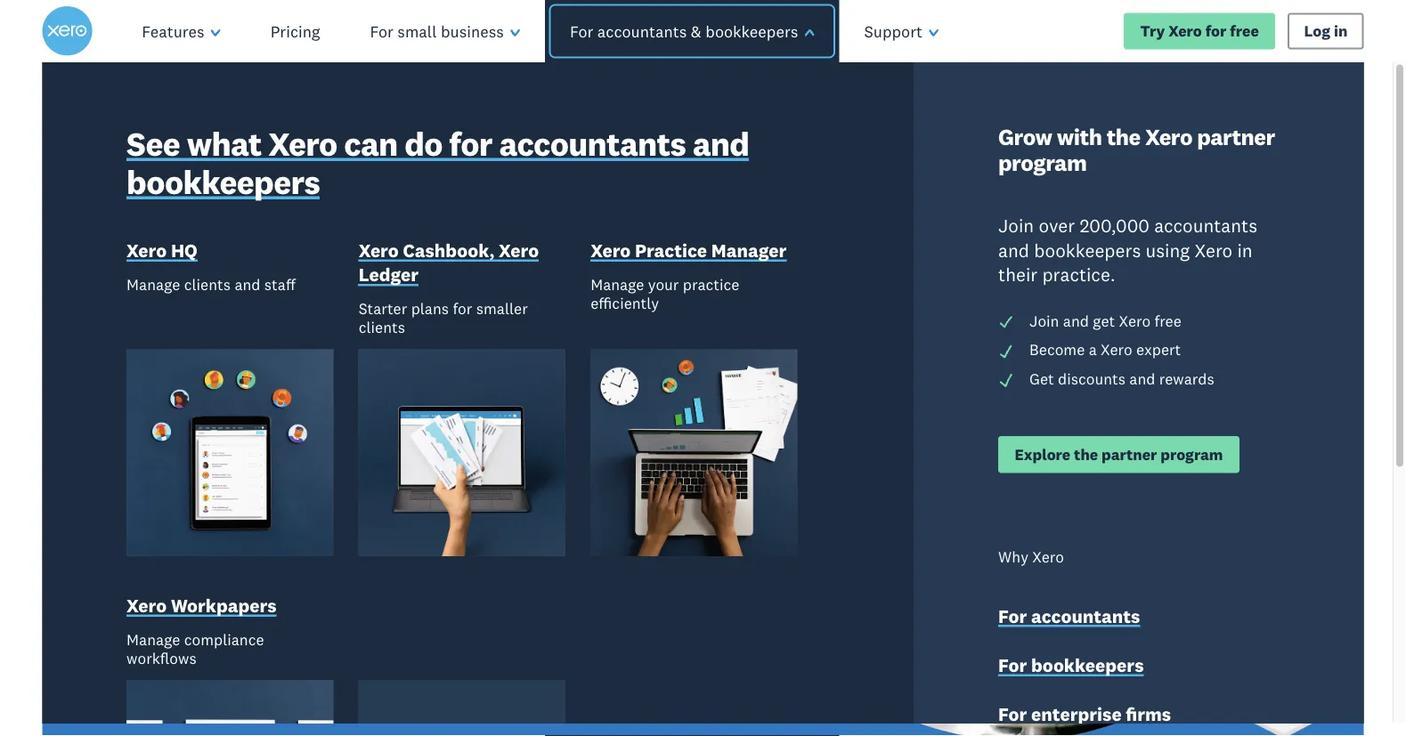 Task type: vqa. For each thing, say whether or not it's contained in the screenshot.
right The More
no



Task type: describe. For each thing, give the bounding box(es) containing it.
what inside back to what you love with xero accounting software
[[155, 179, 325, 272]]

purchase
[[435, 634, 552, 670]]

for inside limited time offer: get 50% off for 3 months* plus free onboarding when you purchase xero.
[[155, 600, 191, 635]]

for accountants
[[999, 604, 1141, 627]]

back to what you love with xero accounting software
[[155, 112, 543, 542]]

explore
[[1015, 445, 1071, 464]]

smaller
[[476, 299, 528, 318]]

ledger
[[359, 263, 419, 286]]

see what xero can do for accountants and bookkeepers
[[127, 122, 749, 202]]

explore the partner program
[[1015, 445, 1224, 464]]

free inside try xero for free link
[[1231, 21, 1259, 40]]

xero hq
[[127, 239, 198, 262]]

join and get xero free
[[1030, 311, 1182, 330]]

manage your practice efficiently
[[591, 274, 740, 312]]

offer:
[[324, 565, 392, 601]]

included image for get discounts and rewards
[[999, 372, 1015, 388]]

back
[[291, 112, 456, 205]]

practice.
[[1043, 263, 1116, 286]]

a xero user decorating a cake with blue icing. social proof badges surrounding the circular image. image
[[717, 62, 1364, 737]]

when
[[307, 634, 375, 670]]

cashbook,
[[403, 239, 495, 262]]

expert
[[1137, 340, 1182, 359]]

small
[[398, 21, 437, 41]]

support
[[865, 21, 923, 41]]

and inside the join over 200,000 accountants and bookkeepers using xero in their practice.
[[999, 238, 1030, 261]]

try
[[1141, 21, 1165, 40]]

accountants inside see what xero can do for accountants and bookkeepers
[[499, 122, 686, 164]]

why xero
[[999, 547, 1064, 566]]

free inside limited time offer: get 50% off for 3 months* plus free onboarding when you purchase xero.
[[399, 600, 449, 635]]

log in link
[[1288, 13, 1364, 50]]

onboarding
[[155, 634, 300, 670]]

pricing
[[271, 21, 320, 41]]

manage for hq
[[127, 274, 180, 294]]

compliance
[[184, 630, 264, 649]]

months*
[[220, 600, 330, 635]]

and inside see what xero can do for accountants and bookkeepers
[[693, 122, 749, 164]]

you inside back to what you love with xero accounting software
[[340, 179, 464, 272]]

&
[[691, 21, 702, 41]]

to
[[472, 112, 543, 205]]

limited
[[155, 565, 252, 601]]

for enterprise firms
[[999, 703, 1172, 726]]

program inside grow with the xero partner program
[[999, 149, 1087, 177]]

accountants inside the join over 200,000 accountants and bookkeepers using xero in their practice.
[[1155, 214, 1258, 237]]

hq
[[171, 239, 198, 262]]

enterprise
[[1032, 703, 1122, 726]]

clients inside starter plans for smaller clients
[[359, 317, 405, 337]]

what inside see what xero can do for accountants and bookkeepers
[[187, 122, 262, 164]]

limited time offer: get 50% off for 3 months* plus free onboarding when you purchase xero.
[[155, 565, 552, 704]]

discounts
[[1058, 369, 1126, 388]]

accountants inside dropdown button
[[598, 21, 687, 41]]

time
[[260, 565, 317, 601]]

xero practice manager link
[[591, 238, 787, 266]]

manage for practice
[[591, 274, 644, 294]]

for for for bookkeepers
[[999, 654, 1027, 677]]

accounting
[[155, 381, 534, 474]]

workflows
[[127, 649, 197, 668]]

xero inside grow with the xero partner program
[[1146, 122, 1193, 150]]

become
[[1030, 340, 1085, 359]]

xero inside the join over 200,000 accountants and bookkeepers using xero in their practice.
[[1195, 238, 1233, 261]]

features
[[142, 21, 204, 41]]

a
[[1089, 340, 1097, 359]]

accountants inside 'link'
[[1032, 604, 1141, 627]]

efficiently
[[591, 293, 659, 312]]

join for join over 200,000 accountants and bookkeepers using xero in their practice.
[[999, 214, 1034, 237]]

for inside see what xero can do for accountants and bookkeepers
[[449, 122, 492, 164]]

see
[[127, 122, 180, 164]]

xero workpapers
[[127, 594, 277, 617]]

the inside grow with the xero partner program
[[1107, 122, 1141, 150]]

business
[[441, 21, 504, 41]]

for for for accountants & bookkeepers
[[570, 21, 594, 41]]

become a xero expert
[[1030, 340, 1182, 359]]

for small business button
[[345, 0, 545, 62]]

manage clients and staff
[[127, 274, 296, 294]]

1 horizontal spatial get
[[1030, 369, 1055, 388]]

for enterprise firms link
[[999, 702, 1172, 730]]

firms
[[1126, 703, 1172, 726]]

do
[[405, 122, 442, 164]]

xero practice manager
[[591, 239, 787, 262]]

plans
[[411, 299, 449, 318]]

200,000
[[1080, 214, 1150, 237]]

plus
[[337, 600, 392, 635]]

xero workpapers link
[[127, 594, 277, 621]]

you inside limited time offer: get 50% off for 3 months* plus free onboarding when you purchase xero.
[[382, 634, 428, 670]]

get
[[1093, 311, 1116, 330]]

starter plans for smaller clients
[[359, 299, 528, 337]]

0 horizontal spatial partner
[[1102, 445, 1158, 464]]



Task type: locate. For each thing, give the bounding box(es) containing it.
bookkeepers up for enterprise firms
[[1032, 654, 1144, 677]]

1 vertical spatial free
[[1155, 311, 1182, 330]]

clients left plans
[[359, 317, 405, 337]]

for left 3
[[155, 600, 191, 635]]

included image left discounts
[[999, 372, 1015, 388]]

free
[[1231, 21, 1259, 40], [1155, 311, 1182, 330], [399, 600, 449, 635]]

bookkeepers up hq
[[127, 161, 320, 202]]

0 vertical spatial included image
[[999, 314, 1015, 330]]

their
[[999, 263, 1038, 286]]

get
[[1030, 369, 1055, 388], [399, 565, 444, 601]]

workpapers
[[171, 594, 277, 617]]

for bookkeepers link
[[999, 653, 1144, 681]]

get inside limited time offer: get 50% off for 3 months* plus free onboarding when you purchase xero.
[[399, 565, 444, 601]]

clients
[[184, 274, 231, 294], [359, 317, 405, 337]]

your
[[648, 274, 679, 294]]

join for join and get xero free
[[1030, 311, 1060, 330]]

for inside dropdown button
[[570, 21, 594, 41]]

in right using
[[1238, 238, 1253, 261]]

get discounts and rewards
[[1030, 369, 1215, 388]]

manage left your at the top
[[591, 274, 644, 294]]

included image for join and get xero free
[[999, 314, 1015, 330]]

1 vertical spatial get
[[399, 565, 444, 601]]

join left over
[[999, 214, 1034, 237]]

with inside grow with the xero partner program
[[1057, 122, 1102, 150]]

join inside the join over 200,000 accountants and bookkeepers using xero in their practice.
[[999, 214, 1034, 237]]

what
[[187, 122, 262, 164], [155, 179, 325, 272]]

for inside 'link'
[[999, 604, 1027, 627]]

manage
[[127, 274, 180, 294], [591, 274, 644, 294], [127, 630, 180, 649]]

for inside 'link'
[[999, 703, 1027, 726]]

2 horizontal spatial free
[[1231, 21, 1259, 40]]

bookkeepers inside for accountants & bookkeepers dropdown button
[[706, 21, 798, 41]]

for bookkeepers
[[999, 654, 1144, 677]]

log in
[[1305, 21, 1348, 40]]

for
[[1206, 21, 1227, 40], [449, 122, 492, 164], [453, 299, 472, 318], [155, 600, 191, 635]]

for accountants link
[[999, 604, 1141, 632]]

0 vertical spatial with
[[1057, 122, 1102, 150]]

for accountants & bookkeepers
[[570, 21, 798, 41]]

1 vertical spatial with
[[311, 246, 461, 340]]

join up become
[[1030, 311, 1060, 330]]

manage left 3
[[127, 630, 180, 649]]

3
[[198, 600, 213, 635]]

in
[[1334, 21, 1348, 40], [1238, 238, 1253, 261]]

in inside the join over 200,000 accountants and bookkeepers using xero in their practice.
[[1238, 238, 1253, 261]]

1 vertical spatial the
[[1074, 445, 1099, 464]]

included image
[[999, 314, 1015, 330], [999, 343, 1015, 359], [999, 372, 1015, 388]]

for right try
[[1206, 21, 1227, 40]]

and
[[693, 122, 749, 164], [999, 238, 1030, 261], [235, 274, 261, 294], [1064, 311, 1089, 330], [1130, 369, 1156, 388]]

for small business
[[370, 21, 504, 41]]

pricing link
[[246, 0, 345, 62]]

0 vertical spatial what
[[187, 122, 262, 164]]

0 horizontal spatial in
[[1238, 238, 1253, 261]]

program up over
[[999, 149, 1087, 177]]

1 vertical spatial what
[[155, 179, 325, 272]]

1 vertical spatial in
[[1238, 238, 1253, 261]]

0 vertical spatial you
[[340, 179, 464, 272]]

xero.
[[155, 669, 220, 704]]

off
[[516, 565, 550, 601]]

1 horizontal spatial program
[[1161, 445, 1224, 464]]

for right plans
[[453, 299, 472, 318]]

for accountants & bookkeepers button
[[539, 0, 846, 62]]

can
[[344, 122, 398, 164]]

3 included image from the top
[[999, 372, 1015, 388]]

partner inside grow with the xero partner program
[[1197, 122, 1275, 150]]

over
[[1039, 214, 1075, 237]]

practice
[[635, 239, 707, 262]]

get down become
[[1030, 369, 1055, 388]]

1 horizontal spatial free
[[1155, 311, 1182, 330]]

0 vertical spatial get
[[1030, 369, 1055, 388]]

program down rewards
[[1161, 445, 1224, 464]]

50%
[[451, 565, 509, 601]]

starter
[[359, 299, 407, 318]]

support button
[[840, 0, 964, 62]]

1 vertical spatial included image
[[999, 343, 1015, 359]]

0 horizontal spatial free
[[399, 600, 449, 635]]

with inside back to what you love with xero accounting software
[[311, 246, 461, 340]]

0 horizontal spatial get
[[399, 565, 444, 601]]

for inside starter plans for smaller clients
[[453, 299, 472, 318]]

1 horizontal spatial with
[[1057, 122, 1102, 150]]

software
[[155, 449, 453, 542]]

the
[[1107, 122, 1141, 150], [1074, 445, 1099, 464]]

try xero for free
[[1141, 21, 1259, 40]]

1 horizontal spatial in
[[1334, 21, 1348, 40]]

explore the partner program link
[[999, 436, 1240, 473]]

xero homepage image
[[42, 6, 92, 56]]

free up "expert"
[[1155, 311, 1182, 330]]

love
[[155, 246, 296, 340]]

2 vertical spatial included image
[[999, 372, 1015, 388]]

0 horizontal spatial clients
[[184, 274, 231, 294]]

1 horizontal spatial clients
[[359, 317, 405, 337]]

1 horizontal spatial partner
[[1197, 122, 1275, 150]]

see what xero can do for accountants and bookkeepers link
[[127, 122, 830, 206]]

0 vertical spatial program
[[999, 149, 1087, 177]]

for for for small business
[[370, 21, 394, 41]]

xero inside see what xero can do for accountants and bookkeepers
[[268, 122, 337, 164]]

log
[[1305, 21, 1331, 40]]

bookkeepers inside see what xero can do for accountants and bookkeepers
[[127, 161, 320, 202]]

for inside dropdown button
[[370, 21, 394, 41]]

1 vertical spatial program
[[1161, 445, 1224, 464]]

manage compliance workflows
[[127, 630, 264, 668]]

for for for enterprise firms
[[999, 703, 1027, 726]]

in right log
[[1334, 21, 1348, 40]]

included image left become
[[999, 343, 1015, 359]]

get left 50%
[[399, 565, 444, 601]]

0 vertical spatial partner
[[1197, 122, 1275, 150]]

xero inside back to what you love with xero accounting software
[[155, 314, 311, 407]]

0 vertical spatial free
[[1231, 21, 1259, 40]]

partner
[[1197, 122, 1275, 150], [1102, 445, 1158, 464]]

manager
[[712, 239, 787, 262]]

manage down xero hq link
[[127, 274, 180, 294]]

free right the 'plus'
[[399, 600, 449, 635]]

0 vertical spatial clients
[[184, 274, 231, 294]]

included image down the their
[[999, 314, 1015, 330]]

for right do
[[449, 122, 492, 164]]

try xero for free link
[[1124, 13, 1276, 50]]

0 horizontal spatial the
[[1074, 445, 1099, 464]]

1 included image from the top
[[999, 314, 1015, 330]]

for for for accountants
[[999, 604, 1027, 627]]

included image for become a xero expert
[[999, 343, 1015, 359]]

2 included image from the top
[[999, 343, 1015, 359]]

why
[[999, 547, 1029, 566]]

xero cashbook, xero ledger link
[[359, 238, 566, 290]]

0 vertical spatial in
[[1334, 21, 1348, 40]]

you
[[340, 179, 464, 272], [382, 634, 428, 670]]

manage inside the manage your practice efficiently
[[591, 274, 644, 294]]

0 horizontal spatial with
[[311, 246, 461, 340]]

0 vertical spatial the
[[1107, 122, 1141, 150]]

with
[[1057, 122, 1102, 150], [311, 246, 461, 340]]

using
[[1146, 238, 1190, 261]]

manage for workpapers
[[127, 630, 180, 649]]

for
[[370, 21, 394, 41], [570, 21, 594, 41], [999, 604, 1027, 627], [999, 654, 1027, 677], [999, 703, 1027, 726]]

staff
[[264, 274, 296, 294]]

free left log
[[1231, 21, 1259, 40]]

manage inside manage compliance workflows
[[127, 630, 180, 649]]

0 vertical spatial join
[[999, 214, 1034, 237]]

bookkeepers inside the join over 200,000 accountants and bookkeepers using xero in their practice.
[[1034, 238, 1141, 261]]

1 vertical spatial partner
[[1102, 445, 1158, 464]]

2 vertical spatial free
[[399, 600, 449, 635]]

1 vertical spatial you
[[382, 634, 428, 670]]

xero hq link
[[127, 238, 198, 266]]

program
[[999, 149, 1087, 177], [1161, 445, 1224, 464]]

practice
[[683, 274, 740, 294]]

join
[[999, 214, 1034, 237], [1030, 311, 1060, 330]]

1 vertical spatial join
[[1030, 311, 1060, 330]]

0 horizontal spatial program
[[999, 149, 1087, 177]]

rewards
[[1160, 369, 1215, 388]]

1 horizontal spatial the
[[1107, 122, 1141, 150]]

1 vertical spatial clients
[[359, 317, 405, 337]]

clients down hq
[[184, 274, 231, 294]]

bookkeepers up practice.
[[1034, 238, 1141, 261]]

features button
[[117, 0, 246, 62]]

grow with the xero partner program
[[999, 122, 1275, 177]]

grow
[[999, 122, 1052, 150]]

join over 200,000 accountants and bookkeepers using xero in their practice.
[[999, 214, 1258, 286]]

what up manage clients and staff
[[155, 179, 325, 272]]

accountants
[[598, 21, 687, 41], [499, 122, 686, 164], [1155, 214, 1258, 237], [1032, 604, 1141, 627]]

what right see
[[187, 122, 262, 164]]

bookkeepers right &
[[706, 21, 798, 41]]

xero cashbook, xero ledger
[[359, 239, 539, 286]]

bookkeepers inside for bookkeepers link
[[1032, 654, 1144, 677]]



